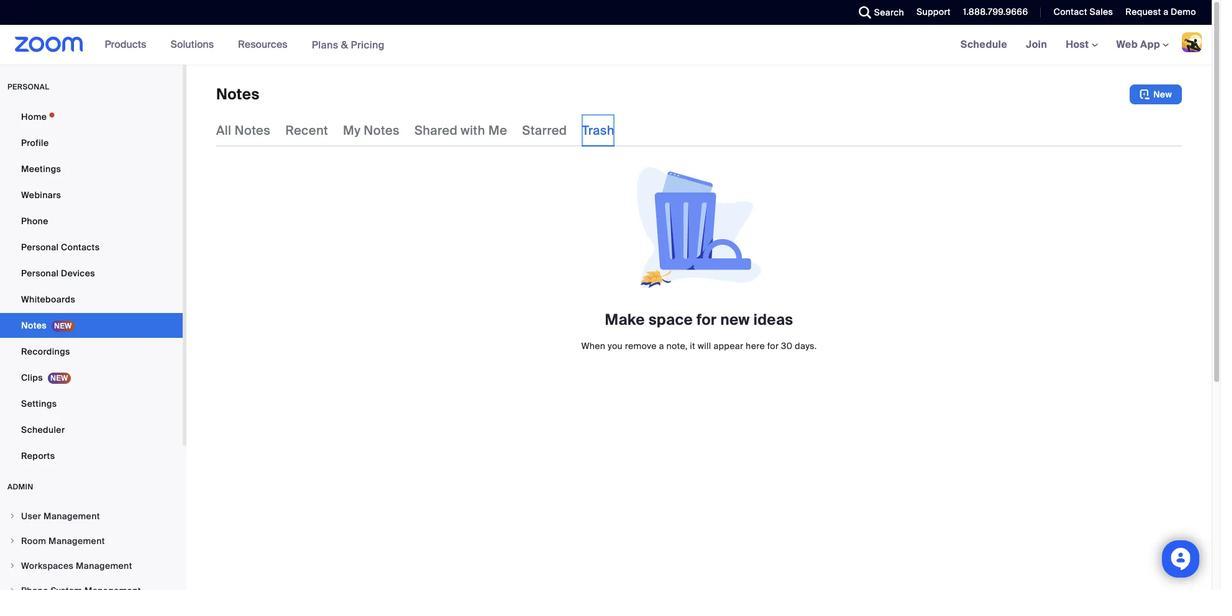 Task type: describe. For each thing, give the bounding box(es) containing it.
join
[[1026, 38, 1047, 51]]

0 vertical spatial for
[[697, 310, 717, 329]]

app
[[1140, 38, 1160, 51]]

notes right all
[[235, 122, 270, 139]]

room management menu item
[[0, 529, 183, 553]]

whiteboards link
[[0, 287, 183, 312]]

reports
[[21, 451, 55, 462]]

notes inside personal menu menu
[[21, 320, 47, 331]]

will
[[698, 341, 711, 352]]

new
[[1153, 89, 1172, 100]]

recent
[[285, 122, 328, 139]]

right image for room management
[[9, 538, 16, 545]]

workspaces
[[21, 561, 74, 572]]

webinars link
[[0, 183, 183, 208]]

demo
[[1171, 6, 1196, 17]]

scheduler link
[[0, 418, 183, 442]]

recordings link
[[0, 339, 183, 364]]

personal menu menu
[[0, 104, 183, 470]]

2 right image from the top
[[9, 587, 16, 590]]

meetings navigation
[[951, 25, 1212, 65]]

support
[[917, 6, 951, 17]]

all notes
[[216, 122, 270, 139]]

scheduler
[[21, 424, 65, 436]]

you
[[608, 341, 623, 352]]

0 horizontal spatial a
[[659, 341, 664, 352]]

ideas
[[753, 310, 793, 329]]

schedule
[[961, 38, 1007, 51]]

banner containing products
[[0, 25, 1212, 65]]

settings link
[[0, 392, 183, 416]]

my notes
[[343, 122, 400, 139]]

plans
[[312, 38, 338, 51]]

user
[[21, 511, 41, 522]]

host
[[1066, 38, 1092, 51]]

request a demo
[[1126, 6, 1196, 17]]

all
[[216, 122, 231, 139]]

personal contacts
[[21, 242, 100, 253]]

home link
[[0, 104, 183, 129]]

search
[[874, 7, 904, 18]]

workspaces management
[[21, 561, 132, 572]]

personal devices
[[21, 268, 95, 279]]

space
[[649, 310, 693, 329]]

make
[[605, 310, 645, 329]]

tabs of all notes page tab list
[[216, 114, 615, 147]]

home
[[21, 111, 47, 122]]

appear
[[714, 341, 743, 352]]

products
[[105, 38, 146, 51]]

recordings
[[21, 346, 70, 357]]

1.888.799.9666
[[963, 6, 1028, 17]]

profile picture image
[[1182, 32, 1202, 52]]

meetings link
[[0, 157, 183, 181]]

host button
[[1066, 38, 1098, 51]]

workspaces management menu item
[[0, 554, 183, 578]]

product information navigation
[[95, 25, 394, 65]]

with
[[461, 122, 485, 139]]

management for room management
[[49, 536, 105, 547]]

personal for personal contacts
[[21, 242, 59, 253]]

when you remove a note, it will appear here for 30 days.
[[581, 341, 817, 352]]

30
[[781, 341, 793, 352]]

phone
[[21, 216, 48, 227]]

my
[[343, 122, 361, 139]]

room management
[[21, 536, 105, 547]]

notes up all notes
[[216, 85, 260, 104]]

when
[[581, 341, 606, 352]]

new button
[[1130, 85, 1182, 104]]

plans & pricing
[[312, 38, 385, 51]]

shared with me
[[414, 122, 507, 139]]

personal for personal devices
[[21, 268, 59, 279]]

remove
[[625, 341, 657, 352]]

note,
[[666, 341, 688, 352]]



Task type: locate. For each thing, give the bounding box(es) containing it.
zoom logo image
[[15, 37, 83, 52]]

search button
[[849, 0, 907, 25]]

1 vertical spatial right image
[[9, 538, 16, 545]]

for up will
[[697, 310, 717, 329]]

1 vertical spatial a
[[659, 341, 664, 352]]

right image inside user management menu item
[[9, 513, 16, 520]]

menu item
[[0, 579, 183, 590]]

solutions button
[[171, 25, 219, 65]]

right image inside workspaces management menu item
[[9, 562, 16, 570]]

plans & pricing link
[[312, 38, 385, 51], [312, 38, 385, 51]]

web app button
[[1116, 38, 1169, 51]]

web
[[1116, 38, 1138, 51]]

2 personal from the top
[[21, 268, 59, 279]]

personal up whiteboards
[[21, 268, 59, 279]]

contact sales
[[1054, 6, 1113, 17]]

resources
[[238, 38, 288, 51]]

meetings
[[21, 163, 61, 175]]

pricing
[[351, 38, 385, 51]]

admin
[[7, 482, 33, 492]]

personal contacts link
[[0, 235, 183, 260]]

phone link
[[0, 209, 183, 234]]

web app
[[1116, 38, 1160, 51]]

0 vertical spatial right image
[[9, 513, 16, 520]]

contact
[[1054, 6, 1087, 17]]

personal down phone
[[21, 242, 59, 253]]

notes
[[216, 85, 260, 104], [235, 122, 270, 139], [364, 122, 400, 139], [21, 320, 47, 331]]

2 vertical spatial management
[[76, 561, 132, 572]]

management for workspaces management
[[76, 561, 132, 572]]

1 horizontal spatial for
[[767, 341, 779, 352]]

for left 30
[[767, 341, 779, 352]]

management for user management
[[44, 511, 100, 522]]

resources button
[[238, 25, 293, 65]]

it
[[690, 341, 695, 352]]

room
[[21, 536, 46, 547]]

right image
[[9, 513, 16, 520], [9, 538, 16, 545]]

new
[[720, 310, 750, 329]]

user management
[[21, 511, 100, 522]]

devices
[[61, 268, 95, 279]]

2 right image from the top
[[9, 538, 16, 545]]

0 vertical spatial right image
[[9, 562, 16, 570]]

1 right image from the top
[[9, 562, 16, 570]]

webinars
[[21, 190, 61, 201]]

clips link
[[0, 365, 183, 390]]

solutions
[[171, 38, 214, 51]]

1 vertical spatial personal
[[21, 268, 59, 279]]

support link
[[907, 0, 954, 25], [917, 6, 951, 17]]

1 right image from the top
[[9, 513, 16, 520]]

right image for user management
[[9, 513, 16, 520]]

schedule link
[[951, 25, 1017, 65]]

shared
[[414, 122, 458, 139]]

management up room management
[[44, 511, 100, 522]]

1 personal from the top
[[21, 242, 59, 253]]

right image left the user
[[9, 513, 16, 520]]

0 vertical spatial personal
[[21, 242, 59, 253]]

0 horizontal spatial for
[[697, 310, 717, 329]]

here
[[746, 341, 765, 352]]

1 horizontal spatial a
[[1163, 6, 1169, 17]]

sales
[[1090, 6, 1113, 17]]

0 vertical spatial a
[[1163, 6, 1169, 17]]

clips
[[21, 372, 43, 383]]

admin menu menu
[[0, 505, 183, 590]]

a left demo
[[1163, 6, 1169, 17]]

profile link
[[0, 131, 183, 155]]

user management menu item
[[0, 505, 183, 528]]

right image
[[9, 562, 16, 570], [9, 587, 16, 590]]

starred
[[522, 122, 567, 139]]

0 vertical spatial management
[[44, 511, 100, 522]]

personal
[[21, 242, 59, 253], [21, 268, 59, 279]]

profile
[[21, 137, 49, 149]]

management down room management menu item
[[76, 561, 132, 572]]

settings
[[21, 398, 57, 410]]

days.
[[795, 341, 817, 352]]

join link
[[1017, 25, 1057, 65]]

management
[[44, 511, 100, 522], [49, 536, 105, 547], [76, 561, 132, 572]]

me
[[488, 122, 507, 139]]

personal
[[7, 82, 49, 92]]

1 vertical spatial right image
[[9, 587, 16, 590]]

reports link
[[0, 444, 183, 469]]

notes link
[[0, 313, 183, 338]]

a left note,
[[659, 341, 664, 352]]

trash
[[582, 122, 615, 139]]

right image inside room management menu item
[[9, 538, 16, 545]]

1 vertical spatial for
[[767, 341, 779, 352]]

contacts
[[61, 242, 100, 253]]

notes up recordings
[[21, 320, 47, 331]]

banner
[[0, 25, 1212, 65]]

personal devices link
[[0, 261, 183, 286]]

products button
[[105, 25, 152, 65]]

whiteboards
[[21, 294, 75, 305]]

management up workspaces management
[[49, 536, 105, 547]]

for
[[697, 310, 717, 329], [767, 341, 779, 352]]

request
[[1126, 6, 1161, 17]]

request a demo link
[[1116, 0, 1212, 25], [1126, 6, 1196, 17]]

contact sales link
[[1044, 0, 1116, 25], [1054, 6, 1113, 17]]

make space for new ideas
[[605, 310, 793, 329]]

notes right my
[[364, 122, 400, 139]]

&
[[341, 38, 348, 51]]

1.888.799.9666 button
[[954, 0, 1031, 25], [963, 6, 1028, 17]]

1 vertical spatial management
[[49, 536, 105, 547]]

right image left the room
[[9, 538, 16, 545]]



Task type: vqa. For each thing, say whether or not it's contained in the screenshot.
right 'PARTICIPANT'
no



